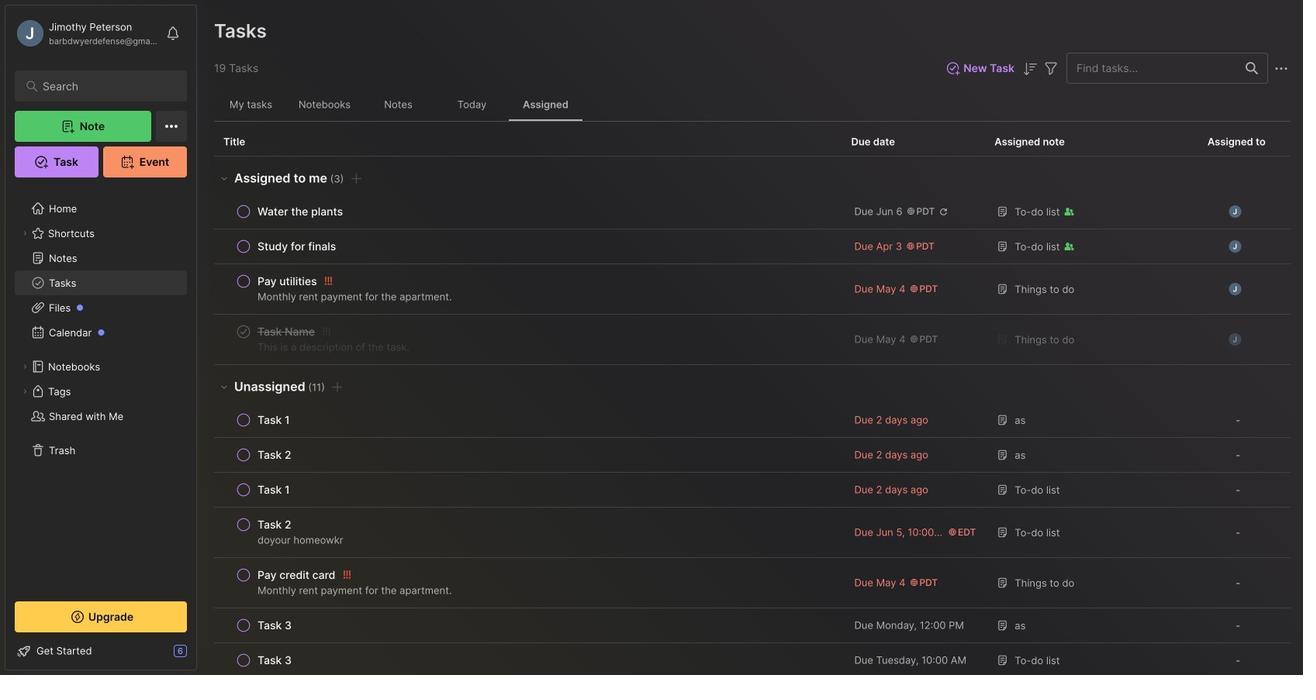 Task type: locate. For each thing, give the bounding box(es) containing it.
expand tags image
[[20, 387, 29, 396]]

Account field
[[15, 18, 158, 49]]

Help and Learning task checklist field
[[5, 639, 196, 664]]

filter tasks image
[[1042, 59, 1060, 78]]

click to collapse image
[[196, 647, 207, 665]]

create a task image
[[328, 378, 347, 397]]

pay utilities 3 cell
[[258, 274, 317, 289]]

Filter tasks field
[[1042, 59, 1060, 78]]

task 3 12 cell
[[258, 653, 292, 669]]

expand notebooks image
[[20, 362, 29, 372]]

tree
[[5, 187, 196, 588]]

water the plants 1 cell
[[258, 204, 343, 219]]

Find tasks… text field
[[1067, 55, 1236, 81]]

row group
[[214, 157, 1291, 676]]

row
[[214, 195, 1291, 230], [223, 201, 833, 223], [214, 230, 1291, 264], [223, 236, 833, 258], [214, 264, 1291, 315], [223, 271, 833, 308], [214, 315, 1291, 365], [223, 321, 833, 358], [214, 403, 1291, 438], [223, 410, 833, 431], [214, 438, 1291, 473], [223, 444, 833, 466], [214, 473, 1291, 508], [223, 479, 833, 501], [214, 508, 1291, 558], [223, 514, 833, 551], [214, 558, 1291, 609], [223, 565, 833, 602], [214, 609, 1291, 644], [223, 615, 833, 637], [214, 644, 1291, 676], [223, 650, 833, 672]]

collapse unassigned image
[[218, 381, 230, 393]]

Search text field
[[43, 79, 166, 94]]

more actions and view options image
[[1272, 59, 1291, 78]]

create a task image
[[347, 169, 366, 188]]

none search field inside main element
[[43, 77, 166, 95]]

None search field
[[43, 77, 166, 95]]

More actions and view options field
[[1268, 59, 1291, 78]]

task 1 6 cell
[[258, 413, 290, 428]]



Task type: vqa. For each thing, say whether or not it's contained in the screenshot.
"Pay utilities 3" cell
yes



Task type: describe. For each thing, give the bounding box(es) containing it.
pay credit card 10 cell
[[258, 568, 335, 583]]

tree inside main element
[[5, 187, 196, 588]]

main element
[[0, 0, 202, 676]]

task name 4 cell
[[258, 324, 315, 340]]

collapse assignedtome image
[[218, 172, 230, 184]]

Sort tasks by… field
[[1021, 59, 1039, 78]]

task 3 11 cell
[[258, 618, 292, 634]]

task 1 8 cell
[[258, 482, 290, 498]]

task 2 7 cell
[[258, 448, 291, 463]]

task 2 9 cell
[[258, 517, 291, 533]]

study for finals 2 cell
[[258, 239, 336, 254]]



